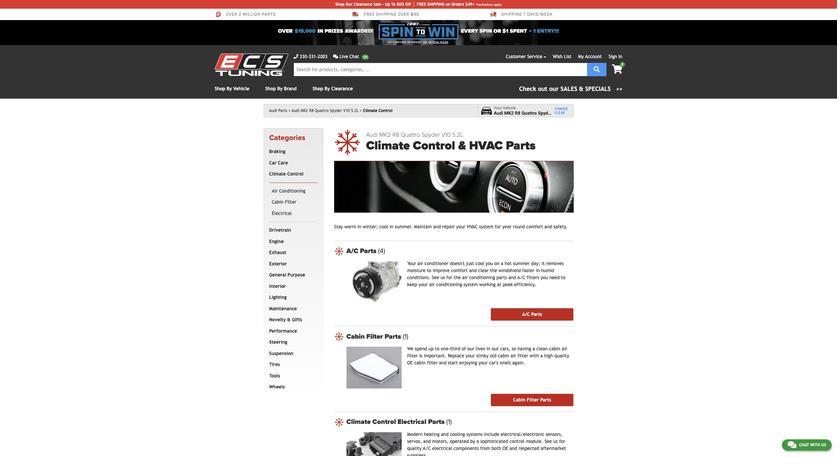 Task type: describe. For each thing, give the bounding box(es) containing it.
electrical/electronic
[[501, 432, 545, 437]]

purchase
[[393, 41, 407, 44]]

and up motors,
[[441, 432, 449, 437]]

suspension
[[269, 351, 294, 356]]

in right warm
[[358, 224, 362, 229]]

clearance for our
[[354, 2, 373, 7]]

air down conditions.
[[429, 282, 435, 287]]

start
[[448, 360, 458, 366]]

windshield
[[499, 268, 521, 273]]

list
[[564, 54, 572, 59]]

a down 'clean'
[[541, 353, 543, 358]]

account
[[585, 54, 602, 59]]

categories
[[269, 133, 306, 142]]

r8 for audi mk2 r8 quattro spyder v10 5.2l climate control & hvac parts
[[393, 131, 399, 138]]

*exclusions apply link
[[476, 2, 502, 7]]

see official rules link
[[423, 40, 449, 44]]

2 horizontal spatial filter
[[518, 353, 529, 358]]

vehicle inside your vehicle audi mk2 r8 quattro spyder v10 5.2l
[[503, 106, 516, 110]]

high-
[[545, 353, 555, 358]]

1 horizontal spatial conditioning
[[470, 275, 495, 280]]

again.
[[513, 360, 526, 366]]

0 horizontal spatial see
[[423, 41, 428, 44]]

at
[[497, 282, 502, 287]]

1 vertical spatial conditioning
[[437, 282, 462, 287]]

your up "enjoying" at right bottom
[[466, 353, 475, 358]]

0 horizontal spatial on
[[446, 2, 451, 7]]

wish list link
[[553, 54, 572, 59]]

general
[[269, 272, 286, 278]]

ecs tuning image
[[215, 54, 288, 76]]

and down heating in the bottom of the page
[[423, 439, 431, 444]]

clear
[[479, 268, 489, 273]]

aftermarket
[[541, 446, 566, 451]]

sign
[[609, 54, 618, 59]]

both
[[492, 446, 501, 451]]

change
[[555, 107, 568, 111]]

1 horizontal spatial filter
[[367, 333, 383, 341]]

tools link
[[268, 370, 317, 382]]

330-331-2003
[[300, 54, 328, 59]]

audi for audi mk2 r8 quattro spyder v10 5.2l
[[292, 108, 300, 113]]

improve
[[433, 268, 450, 273]]

v10 for audi mk2 r8 quattro spyder v10 5.2l
[[343, 108, 350, 113]]

up
[[429, 346, 434, 351]]

ecs tuning 'spin to win' contest logo image
[[379, 23, 459, 39]]

oe inside we spend up to one-third of our lives in our cars, so having a clean cabin air filter is important. replace your stinky old cabin air filter with a high-quality oe cabin filter and start enjoying your car's smell again.
[[407, 360, 413, 366]]

tires
[[269, 362, 280, 367]]

see inside modern heating and cooling systems include electrical/electronic sensors, servos, and motors, operated by a sophisticated control module. see us for quality a/c electrical components from both oe and respected aftermarket suppliers.
[[545, 439, 552, 444]]

lives
[[476, 346, 485, 351]]

interior
[[269, 283, 286, 289]]

customer service button
[[506, 53, 547, 60]]

in
[[619, 54, 623, 59]]

summer
[[513, 261, 530, 266]]

330-331-2003 link
[[294, 53, 328, 60]]

and inside we spend up to one-third of our lives in our cars, so having a clean cabin air filter is important. replace your stinky old cabin air filter with a high-quality oe cabin filter and start enjoying your car's smell again.
[[439, 360, 447, 366]]

1 vertical spatial with
[[811, 443, 821, 447]]

modern
[[407, 432, 423, 437]]

0 vertical spatial cabin filter parts link
[[347, 333, 574, 341]]

lighting link
[[268, 292, 317, 303]]

cabin for cabin filter link at top
[[272, 199, 284, 205]]

old
[[490, 353, 497, 358]]

ping
[[436, 2, 445, 7]]

phone image
[[294, 54, 298, 59]]

climate inside audi mk2 r8 quattro spyder v10 5.2l climate control & hvac parts
[[366, 139, 410, 153]]

parts inside your air conditioner doesn't just cool you on a hot summer day; it removes moisture to improve comfort and clear the windshield faster in humid conditions. see us for the air conditioning parts and a/c filters you need to keep your air conditioning system working at peak efficiency.
[[497, 275, 507, 280]]

free shipping over $49 link
[[353, 11, 419, 17]]

shop by brand
[[266, 86, 297, 91]]

cars,
[[500, 346, 511, 351]]

shopping cart image
[[612, 65, 623, 74]]

conditions.
[[407, 275, 431, 280]]

winter;
[[363, 224, 378, 229]]

over 2 million parts link
[[215, 11, 276, 17]]

2 vertical spatial cabin
[[414, 360, 426, 366]]

quattro inside your vehicle audi mk2 r8 quattro spyder v10 5.2l
[[522, 110, 537, 116]]

in inside we spend up to one-third of our lives in our cars, so having a clean cabin air filter is important. replace your stinky old cabin air filter with a high-quality oe cabin filter and start enjoying your car's smell again.
[[487, 346, 491, 351]]

peak
[[503, 282, 513, 287]]

respected
[[519, 446, 540, 451]]

a/c parts thumbnail image image
[[347, 261, 402, 303]]

mk2 for audi mk2 r8 quattro spyder v10 5.2l
[[301, 108, 308, 113]]

comments image
[[788, 441, 797, 449]]

lighting
[[269, 295, 287, 300]]

us inside modern heating and cooling systems include electrical/electronic sensors, servos, and motors, operated by a sophisticated control module. see us for quality a/c electrical components from both oe and respected aftermarket suppliers.
[[554, 439, 558, 444]]

in inside your air conditioner doesn't just cool you on a hot summer day; it removes moisture to improve comfort and clear the windshield faster in humid conditions. see us for the air conditioning parts and a/c filters you need to keep your air conditioning system working at peak efficiency.
[[536, 268, 540, 273]]

general purpose
[[269, 272, 305, 278]]

maintain
[[414, 224, 432, 229]]

climate control electrical parts link
[[347, 418, 574, 426]]

your vehicle audi mk2 r8 quattro spyder v10 5.2l
[[494, 106, 572, 116]]

maintenance
[[269, 306, 297, 311]]

one-
[[441, 346, 450, 351]]

2 our from the left
[[492, 346, 499, 351]]

warm
[[345, 224, 356, 229]]

free
[[364, 12, 375, 17]]

0 vertical spatial for
[[495, 224, 501, 229]]

a/c inside your air conditioner doesn't just cool you on a hot summer day; it removes moisture to improve comfort and clear the windshield faster in humid conditions. see us for the air conditioning parts and a/c filters you need to keep your air conditioning system working at peak efficiency.
[[518, 275, 526, 280]]

efficiency.
[[515, 282, 536, 287]]

clearance for by
[[331, 86, 353, 91]]

spent
[[510, 28, 527, 34]]

to
[[392, 2, 396, 7]]

just
[[466, 261, 474, 266]]

wish
[[553, 54, 563, 59]]

wheels link
[[268, 382, 317, 393]]

0 horizontal spatial parts
[[262, 12, 276, 17]]

audi inside your vehicle audi mk2 r8 quattro spyder v10 5.2l
[[494, 110, 503, 116]]

and left safety. at right
[[545, 224, 552, 229]]

and down control on the bottom of the page
[[510, 446, 518, 451]]

up
[[385, 2, 390, 7]]

over 2 million parts
[[226, 12, 276, 17]]

& for gifts
[[287, 317, 291, 322]]

2 vertical spatial filter
[[527, 397, 539, 402]]

cabin filter parts for topmost cabin filter parts link
[[347, 333, 403, 341]]

audi parts
[[269, 108, 287, 113]]

climate control electrical parts
[[347, 418, 447, 426]]

a/c down warm
[[347, 247, 358, 255]]

modern heating and cooling systems include electrical/electronic sensors, servos, and motors, operated by a sophisticated control module. see us for quality a/c electrical components from both oe and respected aftermarket suppliers.
[[407, 432, 566, 456]]

cool inside your air conditioner doesn't just cool you on a hot summer day; it removes moisture to improve comfort and clear the windshield faster in humid conditions. see us for the air conditioning parts and a/c filters you need to keep your air conditioning system working at peak efficiency.
[[476, 261, 485, 266]]

specials
[[586, 85, 611, 92]]

chat with us link
[[782, 439, 832, 451]]

apply
[[494, 3, 502, 6]]

audi for audi mk2 r8 quattro spyder v10 5.2l climate control & hvac parts
[[366, 131, 378, 138]]

1 vertical spatial cabin filter parts link
[[491, 394, 574, 406]]

hvac inside audi mk2 r8 quattro spyder v10 5.2l climate control & hvac parts
[[469, 139, 503, 153]]

1 horizontal spatial you
[[541, 275, 548, 280]]

interior link
[[268, 281, 317, 292]]

control
[[510, 439, 525, 444]]

by for clearance
[[325, 86, 330, 91]]

suppliers.
[[407, 453, 428, 456]]

air up moisture
[[418, 261, 423, 266]]

r8 for audi mk2 r8 quattro spyder v10 5.2l
[[309, 108, 314, 113]]

1 horizontal spatial chat
[[800, 443, 810, 447]]

Search text field
[[294, 63, 587, 76]]

80%
[[397, 2, 404, 7]]

safety.
[[554, 224, 568, 229]]

car's
[[489, 360, 499, 366]]

7
[[524, 12, 526, 17]]

1 horizontal spatial filter
[[427, 360, 438, 366]]

comfort inside your air conditioner doesn't just cool you on a hot summer day; it removes moisture to improve comfort and clear the windshield faster in humid conditions. see us for the air conditioning parts and a/c filters you need to keep your air conditioning system working at peak efficiency.
[[451, 268, 468, 273]]

for inside modern heating and cooling systems include electrical/electronic sensors, servos, and motors, operated by a sophisticated control module. see us for quality a/c electrical components from both oe and respected aftermarket suppliers.
[[560, 439, 566, 444]]

free ship ping on orders $49+ *exclusions apply
[[417, 2, 502, 7]]

a/c parts for a/c parts link to the top
[[347, 247, 378, 255]]

no purchase necessary. see official rules .
[[389, 41, 449, 44]]

0 vertical spatial chat
[[350, 54, 359, 59]]

& for specials
[[579, 85, 584, 92]]

0 horizontal spatial vehicle
[[233, 86, 249, 91]]

spyder for audi mk2 r8 quattro spyder v10 5.2l climate control & hvac parts
[[422, 131, 440, 138]]

0 vertical spatial cabin
[[549, 346, 561, 351]]

-
[[383, 2, 384, 7]]

a/c inside modern heating and cooling systems include electrical/electronic sensors, servos, and motors, operated by a sophisticated control module. see us for quality a/c electrical components from both oe and respected aftermarket suppliers.
[[423, 446, 431, 451]]

steering
[[269, 339, 287, 345]]

a left 'clean'
[[533, 346, 535, 351]]

a/c down efficiency.
[[522, 312, 530, 317]]

by for brand
[[277, 86, 283, 91]]

over
[[398, 12, 410, 17]]

climate control subcategories element
[[269, 183, 318, 222]]

our
[[346, 2, 353, 7]]

& inside audi mk2 r8 quattro spyder v10 5.2l climate control & hvac parts
[[459, 139, 466, 153]]

tires link
[[268, 359, 317, 370]]

free
[[417, 2, 426, 7]]

every
[[461, 28, 479, 34]]

1 vertical spatial a/c parts link
[[491, 308, 574, 321]]

car care
[[269, 160, 288, 165]]

climate inside 'link'
[[269, 171, 286, 177]]

novelty & gifts
[[269, 317, 302, 322]]

1 vertical spatial to
[[561, 275, 566, 280]]

live chat
[[340, 54, 359, 59]]

comments image
[[333, 54, 338, 59]]

cabin for bottommost cabin filter parts link
[[513, 397, 526, 402]]

clear link
[[555, 111, 568, 115]]

0 vertical spatial a/c parts link
[[347, 247, 574, 255]]

and down windshield
[[509, 275, 516, 280]]

novelty
[[269, 317, 286, 322]]

and down just at the bottom of the page
[[469, 268, 477, 273]]

0 horizontal spatial to
[[427, 268, 432, 273]]

330-
[[300, 54, 309, 59]]

year
[[503, 224, 512, 229]]



Task type: locate. For each thing, give the bounding box(es) containing it.
1 horizontal spatial over
[[278, 28, 293, 34]]

0
[[622, 63, 624, 66]]

chat with us
[[800, 443, 827, 447]]

2 horizontal spatial spyder
[[538, 110, 553, 116]]

the right clear
[[490, 268, 497, 273]]

system
[[479, 224, 494, 229], [464, 282, 478, 287]]

conditioning down the improve
[[437, 282, 462, 287]]

1 horizontal spatial comfort
[[527, 224, 543, 229]]

$15,000
[[295, 28, 316, 34]]

0 vertical spatial see
[[423, 41, 428, 44]]

for down the improve
[[447, 275, 453, 280]]

to down conditioner at the bottom right of the page
[[427, 268, 432, 273]]

0 vertical spatial cool
[[380, 224, 388, 229]]

see up aftermarket
[[545, 439, 552, 444]]

shop for shop by vehicle
[[215, 86, 225, 91]]

system inside your air conditioner doesn't just cool you on a hot summer day; it removes moisture to improve comfort and clear the windshield faster in humid conditions. see us for the air conditioning parts and a/c filters you need to keep your air conditioning system working at peak efficiency.
[[464, 282, 478, 287]]

engine link
[[268, 236, 317, 247]]

quality inside we spend up to one-third of our lives in our cars, so having a clean cabin air filter is important. replace your stinky old cabin air filter with a high-quality oe cabin filter and start enjoying your car's smell again.
[[555, 353, 570, 358]]

a/c parts down winter;
[[347, 247, 378, 255]]

2003
[[318, 54, 328, 59]]

stay warm in winter; cool in summer. maintain and repair your hvac system for year round comfort and safety.
[[334, 224, 568, 229]]

2 by from the left
[[277, 86, 283, 91]]

0 horizontal spatial a/c parts
[[347, 247, 378, 255]]

servos,
[[407, 439, 422, 444]]

a/c up efficiency.
[[518, 275, 526, 280]]

0 horizontal spatial your
[[407, 261, 416, 266]]

shop for shop by brand
[[266, 86, 276, 91]]

0 vertical spatial filter
[[285, 199, 297, 205]]

0 horizontal spatial comfort
[[451, 268, 468, 273]]

cabin inside climate control subcategories element
[[272, 199, 284, 205]]

clearance up free
[[354, 2, 373, 7]]

1 horizontal spatial quattro
[[401, 131, 420, 138]]

keep
[[407, 282, 417, 287]]

air down just at the bottom of the page
[[462, 275, 468, 280]]

a/c up the suppliers.
[[423, 446, 431, 451]]

1 vertical spatial for
[[447, 275, 453, 280]]

oe down the we
[[407, 360, 413, 366]]

a/c
[[347, 247, 358, 255], [518, 275, 526, 280], [522, 312, 530, 317], [423, 446, 431, 451]]

0 horizontal spatial 5.2l
[[351, 108, 359, 113]]

0 horizontal spatial filter
[[285, 199, 297, 205]]

electrical up modern
[[398, 418, 427, 426]]

1 horizontal spatial cabin
[[498, 353, 509, 358]]

the down the doesn't
[[454, 275, 461, 280]]

1 vertical spatial cool
[[476, 261, 485, 266]]

1 by from the left
[[227, 86, 232, 91]]

parts inside audi mk2 r8 quattro spyder v10 5.2l climate control & hvac parts
[[506, 139, 536, 153]]

2 vertical spatial &
[[287, 317, 291, 322]]

exhaust link
[[268, 247, 317, 258]]

cabin down cars,
[[498, 353, 509, 358]]

filter down having
[[518, 353, 529, 358]]

2 horizontal spatial for
[[560, 439, 566, 444]]

cooling
[[450, 432, 465, 437]]

0 horizontal spatial our
[[468, 346, 475, 351]]

cabin filter parts for bottommost cabin filter parts link
[[513, 397, 551, 402]]

we
[[407, 346, 414, 351]]

see down the improve
[[432, 275, 439, 280]]

by
[[471, 439, 475, 444]]

service
[[528, 54, 543, 59]]

climate control link
[[268, 169, 317, 180]]

over left 2
[[226, 12, 238, 17]]

your inside your vehicle audi mk2 r8 quattro spyder v10 5.2l
[[494, 106, 502, 110]]

your inside your air conditioner doesn't just cool you on a hot summer day; it removes moisture to improve comfort and clear the windshield faster in humid conditions. see us for the air conditioning parts and a/c filters you need to keep your air conditioning system working at peak efficiency.
[[419, 282, 428, 287]]

2 vertical spatial to
[[435, 346, 440, 351]]

1 vertical spatial clearance
[[331, 86, 353, 91]]

you down "humid"
[[541, 275, 548, 280]]

0 vertical spatial quality
[[555, 353, 570, 358]]

clearance up audi mk2 r8 quattro spyder v10 5.2l link
[[331, 86, 353, 91]]

1 horizontal spatial cabin filter parts
[[513, 397, 551, 402]]

parts up at
[[497, 275, 507, 280]]

1 horizontal spatial your
[[494, 106, 502, 110]]

and left repair in the right of the page
[[433, 224, 441, 229]]

on right 'ping'
[[446, 2, 451, 7]]

on inside your air conditioner doesn't just cool you on a hot summer day; it removes moisture to improve comfort and clear the windshield faster in humid conditions. see us for the air conditioning parts and a/c filters you need to keep your air conditioning system working at peak efficiency.
[[495, 261, 500, 266]]

0 vertical spatial cabin filter parts
[[347, 333, 403, 341]]

a/c parts for bottommost a/c parts link
[[522, 312, 542, 317]]

parts
[[278, 108, 287, 113], [506, 139, 536, 153], [360, 247, 377, 255], [532, 312, 542, 317], [385, 333, 401, 341], [541, 397, 551, 402], [428, 418, 445, 426]]

car care link
[[268, 157, 317, 169]]

your down stinky
[[479, 360, 488, 366]]

0 vertical spatial conditioning
[[470, 275, 495, 280]]

5.2l inside your vehicle audi mk2 r8 quattro spyder v10 5.2l
[[563, 110, 572, 116]]

audi mk2 r8 quattro spyder v10 5.2l link
[[292, 108, 362, 113]]

2 horizontal spatial by
[[325, 86, 330, 91]]

working
[[480, 282, 496, 287]]

by up audi mk2 r8 quattro spyder v10 5.2l link
[[325, 86, 330, 91]]

your for your air conditioner doesn't just cool you on a hot summer day; it removes moisture to improve comfort and clear the windshield faster in humid conditions. see us for the air conditioning parts and a/c filters you need to keep your air conditioning system working at peak efficiency.
[[407, 261, 416, 266]]

quattro for audi mk2 r8 quattro spyder v10 5.2l
[[315, 108, 329, 113]]

2 horizontal spatial r8
[[515, 110, 521, 116]]

audi for audi parts
[[269, 108, 277, 113]]

1 vertical spatial see
[[432, 275, 439, 280]]

1
[[534, 28, 536, 34]]

clean
[[537, 346, 548, 351]]

sophisticated
[[481, 439, 509, 444]]

a/c parts link down efficiency.
[[491, 308, 574, 321]]

us down the improve
[[441, 275, 445, 280]]

chat
[[350, 54, 359, 59], [800, 443, 810, 447]]

1 vertical spatial electrical
[[398, 418, 427, 426]]

to
[[427, 268, 432, 273], [561, 275, 566, 280], [435, 346, 440, 351]]

our right of
[[468, 346, 475, 351]]

cabin up high-
[[549, 346, 561, 351]]

the
[[490, 268, 497, 273], [454, 275, 461, 280]]

cool up clear
[[476, 261, 485, 266]]

0 vertical spatial a/c parts
[[347, 247, 378, 255]]

1 vertical spatial hvac
[[467, 224, 478, 229]]

1 vertical spatial cabin
[[498, 353, 509, 358]]

2 horizontal spatial &
[[579, 85, 584, 92]]

a left hot
[[501, 261, 504, 266]]

mk2 inside your vehicle audi mk2 r8 quattro spyder v10 5.2l
[[505, 110, 514, 116]]

air conditioning link
[[271, 186, 317, 197]]

control
[[379, 108, 393, 113], [413, 139, 455, 153], [287, 171, 304, 177], [373, 418, 396, 426]]

components
[[454, 446, 479, 451]]

moisture
[[407, 268, 426, 273]]

conditioning down clear
[[470, 275, 495, 280]]

1 vertical spatial your
[[407, 261, 416, 266]]

to inside we spend up to one-third of our lives in our cars, so having a clean cabin air filter is important. replace your stinky old cabin air filter with a high-quality oe cabin filter and start enjoying your car's smell again.
[[435, 346, 440, 351]]

v10 for audi mk2 r8 quattro spyder v10 5.2l climate control & hvac parts
[[442, 131, 451, 138]]

0 vertical spatial comfort
[[527, 224, 543, 229]]

with down 'clean'
[[530, 353, 539, 358]]

faster
[[523, 268, 535, 273]]

sales
[[561, 85, 578, 92]]

filter down the we
[[407, 353, 418, 358]]

system left working
[[464, 282, 478, 287]]

hvac
[[469, 139, 503, 153], [467, 224, 478, 229]]

$1
[[503, 28, 509, 34]]

quattro for audi mk2 r8 quattro spyder v10 5.2l climate control & hvac parts
[[401, 131, 420, 138]]

2 vertical spatial for
[[560, 439, 566, 444]]

1 vertical spatial comfort
[[451, 268, 468, 273]]

with left us on the right of page
[[811, 443, 821, 447]]

to right need
[[561, 275, 566, 280]]

in left the prizes
[[318, 28, 323, 34]]

so
[[512, 346, 517, 351]]

oe right both at the bottom right of the page
[[503, 446, 509, 451]]

for down sensors,
[[560, 439, 566, 444]]

cool right winter;
[[380, 224, 388, 229]]

spin
[[480, 28, 492, 34]]

electrical
[[432, 446, 452, 451]]

2 vertical spatial see
[[545, 439, 552, 444]]

a/c parts link up the doesn't
[[347, 247, 574, 255]]

shipping 7 days/week link
[[490, 11, 553, 17]]

air down so
[[511, 353, 517, 358]]

&
[[579, 85, 584, 92], [459, 139, 466, 153], [287, 317, 291, 322]]

& inside "link"
[[287, 317, 291, 322]]

0 horizontal spatial cool
[[380, 224, 388, 229]]

steering link
[[268, 337, 317, 348]]

over left $15,000 at top
[[278, 28, 293, 34]]

comfort right round at the right of page
[[527, 224, 543, 229]]

novelty & gifts link
[[268, 314, 317, 326]]

electrical inside climate control subcategories element
[[272, 211, 292, 216]]

shipping
[[502, 12, 522, 17]]

for inside your air conditioner doesn't just cool you on a hot summer day; it removes moisture to improve comfort and clear the windshield faster in humid conditions. see us for the air conditioning parts and a/c filters you need to keep your air conditioning system working at peak efficiency.
[[447, 275, 453, 280]]

0 vertical spatial climate control
[[363, 108, 393, 113]]

a inside your air conditioner doesn't just cool you on a hot summer day; it removes moisture to improve comfort and clear the windshield faster in humid conditions. see us for the air conditioning parts and a/c filters you need to keep your air conditioning system working at peak efficiency.
[[501, 261, 504, 266]]

cabin filter
[[272, 199, 297, 205]]

in right lives
[[487, 346, 491, 351]]

parts right million
[[262, 12, 276, 17]]

heating
[[424, 432, 440, 437]]

1 horizontal spatial vehicle
[[503, 106, 516, 110]]

search image
[[594, 66, 600, 72]]

spyder inside audi mk2 r8 quattro spyder v10 5.2l climate control & hvac parts
[[422, 131, 440, 138]]

shop our clearance sale - up to 80% off link
[[336, 1, 414, 7]]

.
[[449, 41, 449, 44]]

1 horizontal spatial with
[[811, 443, 821, 447]]

0 horizontal spatial climate control
[[269, 171, 304, 177]]

replace
[[448, 353, 465, 358]]

and
[[433, 224, 441, 229], [545, 224, 552, 229], [469, 268, 477, 273], [509, 275, 516, 280], [439, 360, 447, 366], [441, 432, 449, 437], [423, 439, 431, 444], [510, 446, 518, 451]]

5.2l for audi mk2 r8 quattro spyder v10 5.2l
[[351, 108, 359, 113]]

oe inside modern heating and cooling systems include electrical/electronic sensors, servos, and motors, operated by a sophisticated control module. see us for quality a/c electrical components from both oe and respected aftermarket suppliers.
[[503, 446, 509, 451]]

0 horizontal spatial v10
[[343, 108, 350, 113]]

0 horizontal spatial us
[[441, 275, 445, 280]]

0 vertical spatial with
[[530, 353, 539, 358]]

over for over 2 million parts
[[226, 12, 238, 17]]

by for vehicle
[[227, 86, 232, 91]]

drivetrain link
[[268, 225, 317, 236]]

chat right live
[[350, 54, 359, 59]]

us down sensors,
[[554, 439, 558, 444]]

2 horizontal spatial v10
[[554, 110, 562, 116]]

to right up
[[435, 346, 440, 351]]

mk2 inside audi mk2 r8 quattro spyder v10 5.2l climate control & hvac parts
[[380, 131, 391, 138]]

over inside over 2 million parts link
[[226, 12, 238, 17]]

cabin
[[272, 199, 284, 205], [347, 333, 365, 341], [513, 397, 526, 402]]

r8 inside audi mk2 r8 quattro spyder v10 5.2l climate control & hvac parts
[[393, 131, 399, 138]]

see left official
[[423, 41, 428, 44]]

clear
[[555, 111, 565, 115]]

official
[[429, 41, 440, 44]]

every spin or $1 spent = 1 entry!!!
[[461, 28, 559, 34]]

0 vertical spatial oe
[[407, 360, 413, 366]]

your for your vehicle audi mk2 r8 quattro spyder v10 5.2l
[[494, 106, 502, 110]]

filter down important.
[[427, 360, 438, 366]]

cool
[[380, 224, 388, 229], [476, 261, 485, 266]]

humid
[[542, 268, 555, 273]]

1 horizontal spatial electrical
[[398, 418, 427, 426]]

1 horizontal spatial on
[[495, 261, 500, 266]]

spyder inside your vehicle audi mk2 r8 quattro spyder v10 5.2l
[[538, 110, 553, 116]]

your inside your air conditioner doesn't just cool you on a hot summer day; it removes moisture to improve comfort and clear the windshield faster in humid conditions. see us for the air conditioning parts and a/c filters you need to keep your air conditioning system working at peak efficiency.
[[407, 261, 416, 266]]

quattro inside audi mk2 r8 quattro spyder v10 5.2l climate control & hvac parts
[[401, 131, 420, 138]]

1 horizontal spatial &
[[459, 139, 466, 153]]

spyder for audi mk2 r8 quattro spyder v10 5.2l
[[330, 108, 342, 113]]

0 horizontal spatial spyder
[[330, 108, 342, 113]]

0 vertical spatial system
[[479, 224, 494, 229]]

0 horizontal spatial by
[[227, 86, 232, 91]]

us inside your air conditioner doesn't just cool you on a hot summer day; it removes moisture to improve comfort and clear the windshield faster in humid conditions. see us for the air conditioning parts and a/c filters you need to keep your air conditioning system working at peak efficiency.
[[441, 275, 445, 280]]

over for over $15,000 in prizes
[[278, 28, 293, 34]]

climate control inside 'link'
[[269, 171, 304, 177]]

0 vertical spatial clearance
[[354, 2, 373, 7]]

0 horizontal spatial conditioning
[[437, 282, 462, 287]]

a inside modern heating and cooling systems include electrical/electronic sensors, servos, and motors, operated by a sophisticated control module. see us for quality a/c electrical components from both oe and respected aftermarket suppliers.
[[477, 439, 479, 444]]

1 vertical spatial a/c parts
[[522, 312, 542, 317]]

quality inside modern heating and cooling systems include electrical/electronic sensors, servos, and motors, operated by a sophisticated control module. see us for quality a/c electrical components from both oe and respected aftermarket suppliers.
[[407, 446, 422, 451]]

0 vertical spatial hvac
[[469, 139, 503, 153]]

shop for shop by clearance
[[313, 86, 323, 91]]

0 horizontal spatial for
[[447, 275, 453, 280]]

1 horizontal spatial climate control
[[363, 108, 393, 113]]

control inside audi mk2 r8 quattro spyder v10 5.2l climate control & hvac parts
[[413, 139, 455, 153]]

you up clear
[[486, 261, 493, 266]]

0 vertical spatial cabin
[[272, 199, 284, 205]]

and left start
[[439, 360, 447, 366]]

customer
[[506, 54, 526, 59]]

5.2l for audi mk2 r8 quattro spyder v10 5.2l climate control & hvac parts
[[452, 131, 464, 138]]

day;
[[531, 261, 541, 266]]

v10 inside your vehicle audi mk2 r8 quattro spyder v10 5.2l
[[554, 110, 562, 116]]

cabin filter parts thumbnail image image
[[347, 347, 402, 388]]

filters
[[527, 275, 540, 280]]

1 horizontal spatial for
[[495, 224, 501, 229]]

comfort down the doesn't
[[451, 268, 468, 273]]

our up old
[[492, 346, 499, 351]]

mk2
[[301, 108, 308, 113], [505, 110, 514, 116], [380, 131, 391, 138]]

in down the day;
[[536, 268, 540, 273]]

5.2l inside audi mk2 r8 quattro spyder v10 5.2l climate control & hvac parts
[[452, 131, 464, 138]]

your down conditions.
[[419, 282, 428, 287]]

with inside we spend up to one-third of our lives in our cars, so having a clean cabin air filter is important. replace your stinky old cabin air filter with a high-quality oe cabin filter and start enjoying your car's smell again.
[[530, 353, 539, 358]]

2 horizontal spatial quattro
[[522, 110, 537, 116]]

by down ecs tuning image
[[227, 86, 232, 91]]

on left hot
[[495, 261, 500, 266]]

comfort
[[527, 224, 543, 229], [451, 268, 468, 273]]

sign in link
[[609, 54, 623, 59]]

climate control & hvac parts banner image image
[[334, 161, 574, 213]]

stay
[[334, 224, 343, 229]]

1 horizontal spatial system
[[479, 224, 494, 229]]

v10 inside audi mk2 r8 quattro spyder v10 5.2l climate control & hvac parts
[[442, 131, 451, 138]]

1 horizontal spatial the
[[490, 268, 497, 273]]

0 vertical spatial over
[[226, 12, 238, 17]]

1 horizontal spatial to
[[435, 346, 440, 351]]

see inside your air conditioner doesn't just cool you on a hot summer day; it removes moisture to improve comfort and clear the windshield faster in humid conditions. see us for the air conditioning parts and a/c filters you need to keep your air conditioning system working at peak efficiency.
[[432, 275, 439, 280]]

0 link
[[607, 62, 625, 75]]

air right 'clean'
[[562, 346, 568, 351]]

shop by vehicle link
[[215, 86, 249, 91]]

2 horizontal spatial 5.2l
[[563, 110, 572, 116]]

1 horizontal spatial by
[[277, 86, 283, 91]]

motors,
[[433, 439, 449, 444]]

1 vertical spatial parts
[[497, 275, 507, 280]]

0 vertical spatial vehicle
[[233, 86, 249, 91]]

cabin for topmost cabin filter parts link
[[347, 333, 365, 341]]

0 vertical spatial to
[[427, 268, 432, 273]]

maintenance link
[[268, 303, 317, 314]]

category navigation element
[[264, 128, 324, 398]]

1 horizontal spatial us
[[554, 439, 558, 444]]

1 vertical spatial &
[[459, 139, 466, 153]]

tools
[[269, 373, 280, 378]]

change link
[[555, 107, 568, 111]]

doesn't
[[450, 261, 465, 266]]

chat right comments image
[[800, 443, 810, 447]]

2
[[239, 12, 242, 17]]

r8 inside your vehicle audi mk2 r8 quattro spyder v10 5.2l
[[515, 110, 521, 116]]

1 horizontal spatial see
[[432, 275, 439, 280]]

control inside 'link'
[[287, 171, 304, 177]]

electrical down cabin filter
[[272, 211, 292, 216]]

1 vertical spatial cabin
[[347, 333, 365, 341]]

my account link
[[579, 54, 602, 59]]

off
[[406, 2, 411, 7]]

0 vertical spatial parts
[[262, 12, 276, 17]]

system left year
[[479, 224, 494, 229]]

filter inside climate control subcategories element
[[285, 199, 297, 205]]

spyder
[[330, 108, 342, 113], [538, 110, 553, 116], [422, 131, 440, 138]]

climate control electrical parts thumbnail image image
[[347, 432, 402, 456]]

for left year
[[495, 224, 501, 229]]

1 our from the left
[[468, 346, 475, 351]]

shipping
[[376, 12, 397, 17]]

0 horizontal spatial oe
[[407, 360, 413, 366]]

1 vertical spatial the
[[454, 275, 461, 280]]

0 horizontal spatial r8
[[309, 108, 314, 113]]

shop for shop our clearance sale - up to 80% off
[[336, 2, 345, 7]]

braking link
[[268, 146, 317, 157]]

1 horizontal spatial a/c parts
[[522, 312, 542, 317]]

$49+
[[466, 2, 475, 7]]

a/c parts down efficiency.
[[522, 312, 542, 317]]

0 vertical spatial your
[[494, 106, 502, 110]]

0 vertical spatial &
[[579, 85, 584, 92]]

mk2 for audi mk2 r8 quattro spyder v10 5.2l climate control & hvac parts
[[380, 131, 391, 138]]

0 horizontal spatial filter
[[407, 353, 418, 358]]

by left brand
[[277, 86, 283, 91]]

systems
[[467, 432, 483, 437]]

1 vertical spatial vehicle
[[503, 106, 516, 110]]

1 vertical spatial filter
[[367, 333, 383, 341]]

0 vertical spatial the
[[490, 268, 497, 273]]

in left summer.
[[390, 224, 394, 229]]

your right repair in the right of the page
[[457, 224, 466, 229]]

*exclusions
[[476, 3, 493, 6]]

0 vertical spatial electrical
[[272, 211, 292, 216]]

0 vertical spatial you
[[486, 261, 493, 266]]

3 by from the left
[[325, 86, 330, 91]]

0 horizontal spatial chat
[[350, 54, 359, 59]]

cabin down is on the right
[[414, 360, 426, 366]]

include
[[484, 432, 500, 437]]

a right by
[[477, 439, 479, 444]]

shop by brand link
[[266, 86, 297, 91]]

audi inside audi mk2 r8 quattro spyder v10 5.2l climate control & hvac parts
[[366, 131, 378, 138]]

0 horizontal spatial you
[[486, 261, 493, 266]]

1 vertical spatial quality
[[407, 446, 422, 451]]



Task type: vqa. For each thing, say whether or not it's contained in the screenshot.
Returns
no



